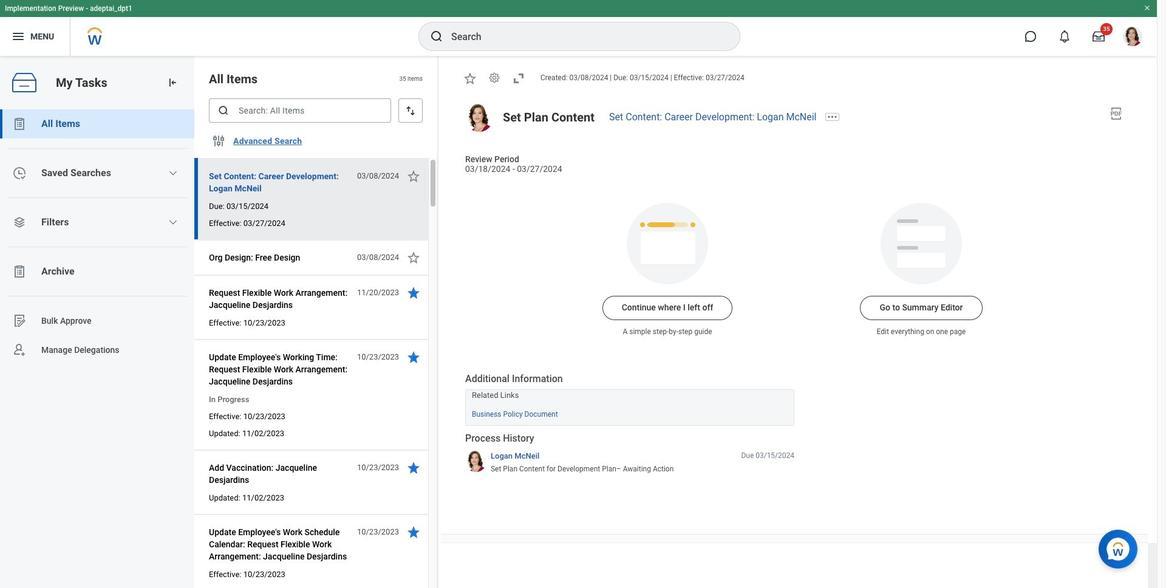 Task type: locate. For each thing, give the bounding box(es) containing it.
1 clipboard image from the top
[[12, 117, 27, 131]]

process history region
[[465, 432, 795, 478]]

1 vertical spatial star image
[[406, 250, 421, 265]]

2 star image from the top
[[406, 286, 421, 300]]

transformation import image
[[166, 77, 179, 89]]

3 star image from the top
[[406, 350, 421, 365]]

0 vertical spatial search image
[[430, 29, 444, 44]]

0 horizontal spatial star image
[[406, 250, 421, 265]]

1 vertical spatial clipboard image
[[12, 264, 27, 279]]

star image
[[463, 71, 478, 86], [406, 250, 421, 265]]

banner
[[0, 0, 1157, 56]]

profile logan mcneil image
[[1123, 27, 1143, 49]]

list
[[0, 109, 194, 365]]

justify image
[[11, 29, 26, 44]]

1 horizontal spatial star image
[[463, 71, 478, 86]]

clipboard image
[[12, 117, 27, 131], [12, 264, 27, 279]]

clock check image
[[12, 166, 27, 180]]

fullscreen image
[[512, 71, 526, 86]]

star image
[[406, 169, 421, 183], [406, 286, 421, 300], [406, 350, 421, 365], [406, 461, 421, 475], [406, 525, 421, 540]]

0 vertical spatial clipboard image
[[12, 117, 27, 131]]

rename image
[[12, 314, 27, 328]]

star image inside item list element
[[406, 250, 421, 265]]

additional information region
[[465, 372, 795, 426]]

1 vertical spatial search image
[[218, 105, 230, 117]]

chevron down image
[[168, 218, 178, 227]]

configure image
[[211, 134, 226, 148]]

notifications large image
[[1059, 30, 1071, 43]]

4 star image from the top
[[406, 461, 421, 475]]

user plus image
[[12, 343, 27, 357]]

search image
[[430, 29, 444, 44], [218, 105, 230, 117]]

2 clipboard image from the top
[[12, 264, 27, 279]]

clipboard image up "rename" image
[[12, 264, 27, 279]]

employee's photo (logan mcneil) image
[[465, 104, 493, 132]]

clipboard image up clock check image
[[12, 117, 27, 131]]



Task type: describe. For each thing, give the bounding box(es) containing it.
perspective image
[[12, 215, 27, 230]]

gear image
[[488, 72, 501, 84]]

1 horizontal spatial search image
[[430, 29, 444, 44]]

view printable version (pdf) image
[[1109, 106, 1124, 121]]

item list element
[[194, 56, 439, 588]]

0 horizontal spatial search image
[[218, 105, 230, 117]]

close environment banner image
[[1144, 4, 1151, 12]]

Search Workday  search field
[[451, 23, 715, 50]]

sort image
[[405, 105, 417, 117]]

0 vertical spatial star image
[[463, 71, 478, 86]]

Search: All Items text field
[[209, 98, 391, 123]]

5 star image from the top
[[406, 525, 421, 540]]

1 star image from the top
[[406, 169, 421, 183]]

inbox large image
[[1093, 30, 1105, 43]]

chevron down image
[[168, 168, 178, 178]]



Task type: vqa. For each thing, say whether or not it's contained in the screenshot.
JUSTIFY 'icon'
yes



